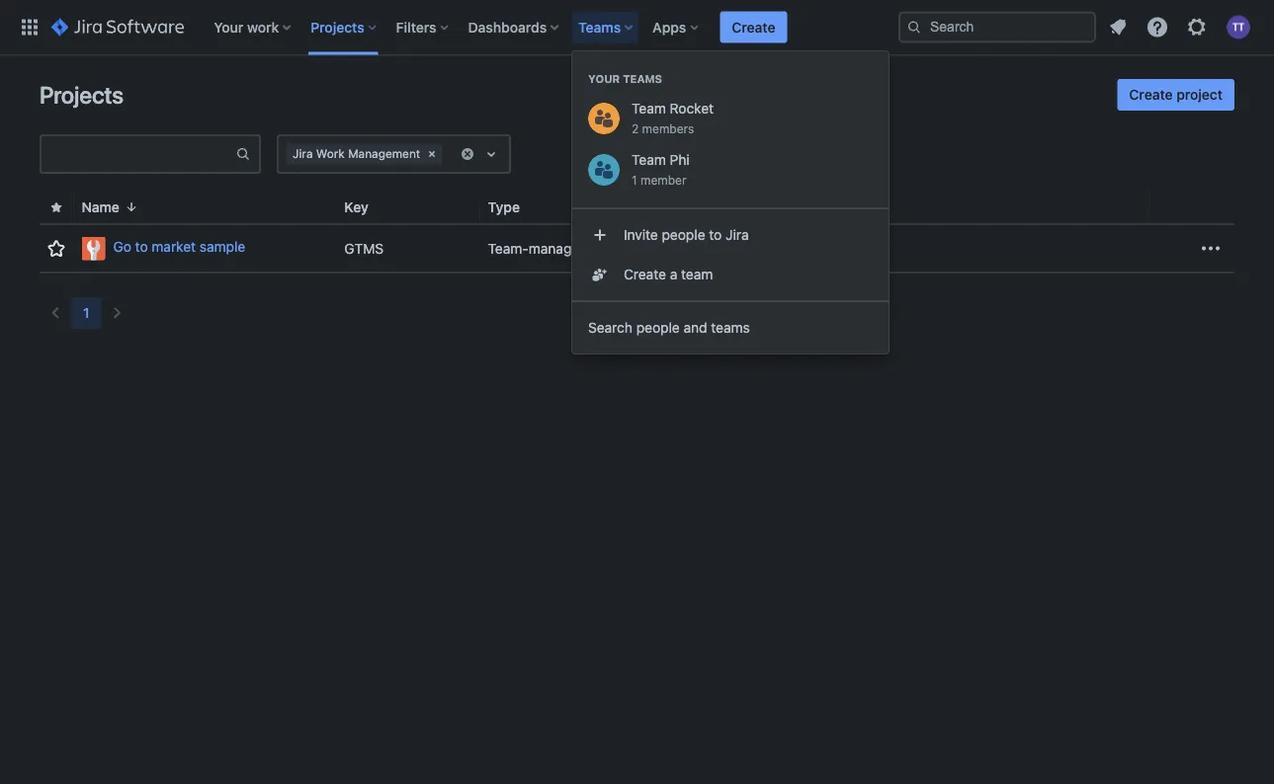 Task type: locate. For each thing, give the bounding box(es) containing it.
1 left member
[[632, 173, 637, 187]]

create right apps dropdown button
[[732, 19, 775, 35]]

0 vertical spatial jira
[[293, 147, 313, 161]]

create inside primary element
[[732, 19, 775, 35]]

1 horizontal spatial projects
[[311, 19, 364, 35]]

team inside "team phi 1 member"
[[632, 152, 666, 168]]

managed
[[529, 240, 588, 257]]

0 vertical spatial people
[[662, 227, 705, 243]]

1 vertical spatial create
[[1129, 86, 1173, 103]]

key
[[344, 199, 369, 216]]

1 vertical spatial people
[[636, 320, 680, 336]]

team for team phi
[[632, 152, 666, 168]]

your
[[214, 19, 243, 35], [588, 73, 620, 86]]

0 vertical spatial teams
[[578, 19, 621, 35]]

1 vertical spatial teams
[[623, 73, 662, 86]]

projects
[[311, 19, 364, 35], [40, 81, 124, 109]]

apps
[[653, 19, 686, 35]]

0 horizontal spatial to
[[135, 239, 148, 255]]

create inside group
[[624, 266, 666, 283]]

1 horizontal spatial to
[[709, 227, 722, 243]]

1 vertical spatial projects
[[40, 81, 124, 109]]

work
[[247, 19, 279, 35]]

rocket
[[670, 100, 714, 117]]

1 horizontal spatial jira
[[726, 227, 749, 243]]

create left project
[[1129, 86, 1173, 103]]

people for search
[[636, 320, 680, 336]]

2 team from the top
[[632, 152, 666, 168]]

team-managed business
[[488, 240, 648, 257]]

lead button
[[719, 196, 782, 219]]

team
[[632, 100, 666, 117], [632, 152, 666, 168]]

people left and
[[636, 320, 680, 336]]

projects down 'appswitcher icon'
[[40, 81, 124, 109]]

jira software image
[[51, 15, 184, 39], [51, 15, 184, 39]]

key button
[[337, 196, 392, 219]]

create left a
[[624, 266, 666, 283]]

people
[[662, 227, 705, 243], [636, 320, 680, 336]]

group
[[572, 208, 889, 301]]

create inside button
[[1129, 86, 1173, 103]]

jira left "work"
[[293, 147, 313, 161]]

teams button
[[573, 11, 641, 43]]

to right go
[[135, 239, 148, 255]]

type
[[488, 199, 520, 216]]

0 horizontal spatial your
[[214, 19, 243, 35]]

settings image
[[1185, 15, 1209, 39]]

work
[[316, 147, 345, 161]]

0 horizontal spatial projects
[[40, 81, 124, 109]]

your inside dropdown button
[[214, 19, 243, 35]]

sample
[[200, 239, 245, 255]]

1 horizontal spatial create
[[732, 19, 775, 35]]

jira down lead
[[726, 227, 749, 243]]

0 horizontal spatial teams
[[578, 19, 621, 35]]

search
[[588, 320, 633, 336]]

1 inside "team phi 1 member"
[[632, 173, 637, 187]]

1 vertical spatial jira
[[726, 227, 749, 243]]

team up 2
[[632, 100, 666, 117]]

1 team from the top
[[632, 100, 666, 117]]

invite people to jira button
[[572, 216, 889, 255]]

create project
[[1129, 86, 1223, 103]]

0 vertical spatial projects
[[311, 19, 364, 35]]

1 vertical spatial your
[[588, 73, 620, 86]]

your left work
[[214, 19, 243, 35]]

invite people to jira
[[624, 227, 749, 243]]

to up create a team button
[[709, 227, 722, 243]]

1 horizontal spatial 1
[[632, 173, 637, 187]]

dashboards button
[[462, 11, 567, 43]]

previous image
[[43, 302, 67, 325]]

a
[[670, 266, 677, 283]]

create
[[732, 19, 775, 35], [1129, 86, 1173, 103], [624, 266, 666, 283]]

teams up team rocket 2 members
[[623, 73, 662, 86]]

your inside group
[[588, 73, 620, 86]]

your up team rocket image
[[588, 73, 620, 86]]

team up member
[[632, 152, 666, 168]]

apps button
[[647, 11, 706, 43]]

2 vertical spatial create
[[624, 266, 666, 283]]

None text field
[[42, 140, 235, 168]]

banner
[[0, 0, 1274, 55]]

1 vertical spatial 1
[[83, 305, 90, 321]]

0 horizontal spatial 1
[[83, 305, 90, 321]]

teams
[[711, 320, 750, 336]]

people up a
[[662, 227, 705, 243]]

search image
[[906, 19, 922, 35]]

banner containing your work
[[0, 0, 1274, 55]]

0 vertical spatial create
[[732, 19, 775, 35]]

team inside team rocket 2 members
[[632, 100, 666, 117]]

gtms
[[344, 240, 384, 257]]

0 vertical spatial your
[[214, 19, 243, 35]]

notifications image
[[1106, 15, 1130, 39]]

0 horizontal spatial jira
[[293, 147, 313, 161]]

team rocket 2 members
[[632, 100, 714, 135]]

open image
[[479, 142, 503, 166]]

2 horizontal spatial create
[[1129, 86, 1173, 103]]

1 horizontal spatial your
[[588, 73, 620, 86]]

0 horizontal spatial create
[[624, 266, 666, 283]]

and
[[684, 320, 707, 336]]

next image
[[105, 302, 129, 325]]

name
[[82, 199, 120, 216]]

1 left "next" image
[[83, 305, 90, 321]]

team
[[681, 266, 713, 283]]

projects button
[[305, 11, 384, 43]]

jira
[[293, 147, 313, 161], [726, 227, 749, 243]]

1 vertical spatial team
[[632, 152, 666, 168]]

1 horizontal spatial teams
[[623, 73, 662, 86]]

Search field
[[899, 11, 1096, 43]]

teams up the your teams
[[578, 19, 621, 35]]

to
[[709, 227, 722, 243], [135, 239, 148, 255]]

create a team button
[[572, 255, 889, 295]]

go
[[113, 239, 131, 255]]

0 vertical spatial 1
[[632, 173, 637, 187]]

0 vertical spatial team
[[632, 100, 666, 117]]

teams
[[578, 19, 621, 35], [623, 73, 662, 86]]

create a team
[[624, 266, 713, 283]]

1
[[632, 173, 637, 187], [83, 305, 90, 321]]

projects right work
[[311, 19, 364, 35]]

projects inside 'dropdown button'
[[311, 19, 364, 35]]



Task type: describe. For each thing, give the bounding box(es) containing it.
your work button
[[208, 11, 299, 43]]

clear image
[[424, 146, 440, 162]]

go to market sample
[[113, 239, 245, 255]]

create for create a team
[[624, 266, 666, 283]]

star go to market sample image
[[45, 237, 68, 260]]

team rocket image
[[588, 103, 620, 134]]

teams inside group
[[623, 73, 662, 86]]

filters button
[[390, 11, 456, 43]]

phi
[[670, 152, 690, 168]]

invite
[[624, 227, 658, 243]]

your work
[[214, 19, 279, 35]]

teams inside popup button
[[578, 19, 621, 35]]

invite people to jira image
[[588, 223, 612, 247]]

your teams group
[[572, 51, 889, 202]]

search people and teams
[[588, 320, 750, 336]]

market
[[152, 239, 196, 255]]

to inside button
[[709, 227, 722, 243]]

team for team rocket
[[632, 100, 666, 117]]

more image
[[1199, 237, 1223, 260]]

dashboards
[[468, 19, 547, 35]]

group containing invite people to jira
[[572, 208, 889, 301]]

team phi image
[[588, 154, 620, 186]]

1 button
[[71, 298, 101, 329]]

your profile and settings image
[[1227, 15, 1251, 39]]

your for your teams
[[588, 73, 620, 86]]

create project button
[[1117, 79, 1235, 111]]

create for create
[[732, 19, 775, 35]]

search people and teams button
[[572, 308, 889, 348]]

jira work management
[[293, 147, 420, 161]]

member
[[641, 173, 687, 187]]

go to market sample link
[[82, 237, 329, 260]]

business
[[592, 240, 648, 257]]

project
[[1177, 86, 1223, 103]]

people for invite
[[662, 227, 705, 243]]

2
[[632, 122, 639, 135]]

team-
[[488, 240, 529, 257]]

create for create project
[[1129, 86, 1173, 103]]

primary element
[[12, 0, 899, 55]]

lead
[[727, 199, 759, 216]]

appswitcher icon image
[[18, 15, 42, 39]]

your teams
[[588, 73, 662, 86]]

filters
[[396, 19, 437, 35]]

1 inside button
[[83, 305, 90, 321]]

clear image
[[460, 146, 475, 162]]

your for your work
[[214, 19, 243, 35]]

help image
[[1146, 15, 1169, 39]]

name button
[[74, 196, 147, 219]]

members
[[642, 122, 694, 135]]

management
[[348, 147, 420, 161]]

create button
[[720, 11, 787, 43]]

team phi 1 member
[[632, 152, 690, 187]]

jira inside button
[[726, 227, 749, 243]]



Task type: vqa. For each thing, say whether or not it's contained in the screenshot.
topmost Your
yes



